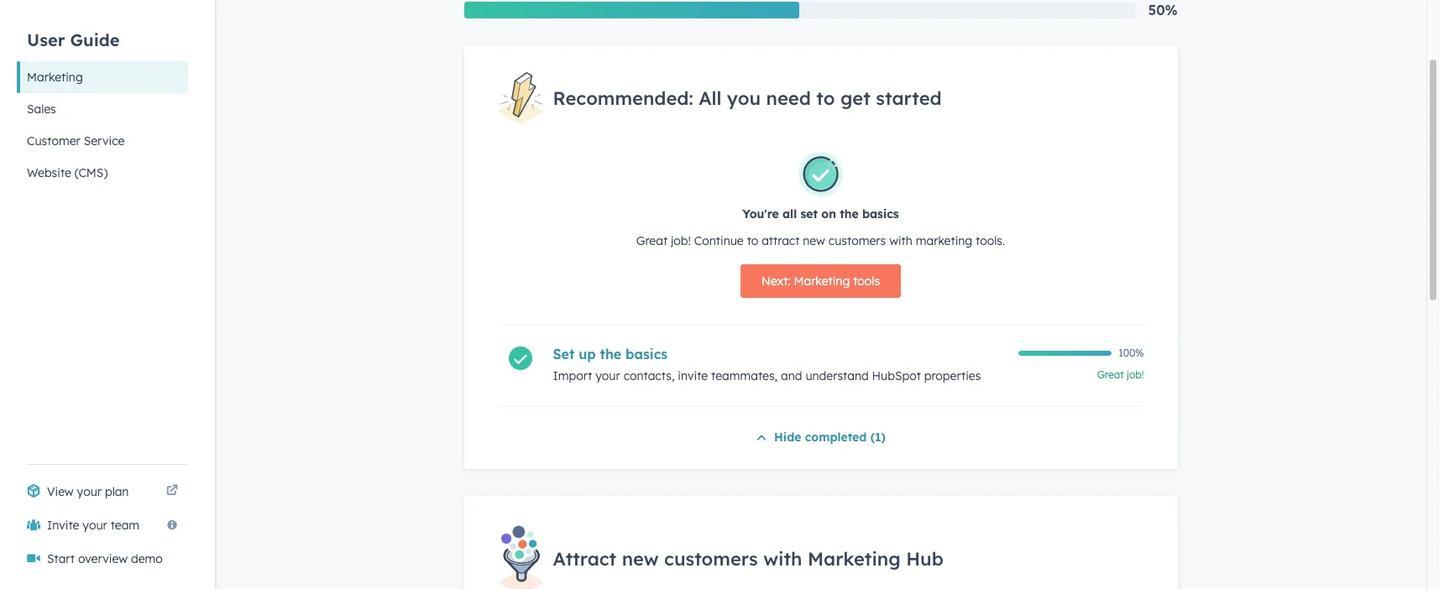 Task type: describe. For each thing, give the bounding box(es) containing it.
tools.
[[976, 233, 1005, 248]]

[object object] complete progress bar
[[1018, 351, 1112, 356]]

recommended:
[[553, 87, 693, 110]]

1 vertical spatial new
[[622, 547, 659, 571]]

website
[[27, 165, 71, 181]]

you're all set on the basics
[[742, 206, 899, 222]]

hide completed (1)
[[774, 430, 886, 445]]

sales
[[27, 102, 56, 117]]

job! for great job! continue to attract new customers with marketing tools.
[[671, 233, 691, 248]]

properties
[[924, 369, 981, 384]]

hubspot
[[872, 369, 921, 384]]

hub
[[906, 547, 944, 571]]

great job!
[[1097, 369, 1144, 381]]

1 link opens in a new window image from the top
[[166, 482, 178, 502]]

tools
[[853, 274, 880, 289]]

your for plan
[[77, 484, 102, 500]]

0 horizontal spatial customers
[[664, 547, 758, 571]]

continue
[[694, 233, 744, 248]]

2 vertical spatial marketing
[[808, 547, 901, 571]]

teammates,
[[711, 369, 778, 384]]

completed
[[805, 430, 867, 445]]

view your plan link
[[17, 475, 188, 509]]

team
[[111, 518, 139, 533]]

set up the basics button
[[553, 346, 1008, 363]]

1 horizontal spatial with
[[889, 233, 913, 248]]

(1)
[[870, 430, 886, 445]]

invite your team button
[[17, 509, 188, 542]]

marketing button
[[17, 61, 188, 93]]

basics inside set up the basics import your contacts, invite teammates, and understand hubspot properties
[[626, 346, 668, 363]]

marketing
[[916, 233, 972, 248]]

customer service
[[27, 134, 125, 149]]

guide
[[70, 29, 120, 50]]

user
[[27, 29, 65, 50]]

great for great job!
[[1097, 369, 1124, 381]]

the inside set up the basics import your contacts, invite teammates, and understand hubspot properties
[[600, 346, 622, 363]]

set
[[553, 346, 575, 363]]

1 vertical spatial with
[[763, 547, 802, 571]]

overview
[[78, 552, 128, 567]]

0 horizontal spatial to
[[747, 233, 758, 248]]

1 vertical spatial marketing
[[794, 274, 850, 289]]

sales button
[[17, 93, 188, 125]]

all
[[699, 87, 722, 110]]

next:
[[761, 274, 791, 289]]

demo
[[131, 552, 163, 567]]



Task type: vqa. For each thing, say whether or not it's contained in the screenshot.
Customer
yes



Task type: locate. For each thing, give the bounding box(es) containing it.
1 vertical spatial great
[[1097, 369, 1124, 381]]

your
[[596, 369, 620, 384], [77, 484, 102, 500], [83, 518, 107, 533]]

your down up
[[596, 369, 620, 384]]

0 vertical spatial customers
[[829, 233, 886, 248]]

0 vertical spatial basics
[[862, 206, 899, 222]]

start overview demo link
[[17, 542, 188, 576]]

1 vertical spatial to
[[747, 233, 758, 248]]

website (cms)
[[27, 165, 108, 181]]

1 horizontal spatial new
[[803, 233, 825, 248]]

great job! continue to attract new customers with marketing tools.
[[636, 233, 1005, 248]]

1 horizontal spatial job!
[[1127, 369, 1144, 381]]

next: marketing tools button
[[740, 264, 901, 298]]

1 vertical spatial job!
[[1127, 369, 1144, 381]]

attract new customers with marketing hub
[[553, 547, 944, 571]]

attract
[[553, 547, 616, 571]]

job! down 100% on the right
[[1127, 369, 1144, 381]]

0 horizontal spatial with
[[763, 547, 802, 571]]

invite
[[678, 369, 708, 384]]

view
[[47, 484, 74, 500]]

50%
[[1148, 2, 1178, 18]]

new down set
[[803, 233, 825, 248]]

user guide
[[27, 29, 120, 50]]

your for team
[[83, 518, 107, 533]]

plan
[[105, 484, 129, 500]]

your inside button
[[83, 518, 107, 533]]

job!
[[671, 233, 691, 248], [1127, 369, 1144, 381]]

the right up
[[600, 346, 622, 363]]

marketing
[[27, 70, 83, 85], [794, 274, 850, 289], [808, 547, 901, 571]]

start
[[47, 552, 75, 567]]

hide completed (1) button
[[756, 427, 886, 449]]

link opens in a new window image
[[166, 482, 178, 502], [166, 485, 178, 498]]

service
[[84, 134, 125, 149]]

0 vertical spatial marketing
[[27, 70, 83, 85]]

need
[[766, 87, 811, 110]]

great down 100% on the right
[[1097, 369, 1124, 381]]

0 vertical spatial great
[[636, 233, 668, 248]]

0 horizontal spatial basics
[[626, 346, 668, 363]]

user guide views element
[[17, 0, 188, 189]]

invite your team
[[47, 518, 139, 533]]

0 vertical spatial with
[[889, 233, 913, 248]]

set
[[801, 206, 818, 222]]

0 horizontal spatial job!
[[671, 233, 691, 248]]

1 horizontal spatial to
[[816, 87, 835, 110]]

job! for great job!
[[1127, 369, 1144, 381]]

1 horizontal spatial great
[[1097, 369, 1124, 381]]

you're
[[742, 206, 779, 222]]

(cms)
[[75, 165, 108, 181]]

marketing left hub
[[808, 547, 901, 571]]

set up the basics import your contacts, invite teammates, and understand hubspot properties
[[553, 346, 981, 384]]

start overview demo
[[47, 552, 163, 567]]

new
[[803, 233, 825, 248], [622, 547, 659, 571]]

up
[[579, 346, 596, 363]]

your inside set up the basics import your contacts, invite teammates, and understand hubspot properties
[[596, 369, 620, 384]]

0 vertical spatial the
[[840, 206, 859, 222]]

0 vertical spatial job!
[[671, 233, 691, 248]]

job! left 'continue'
[[671, 233, 691, 248]]

invite
[[47, 518, 79, 533]]

hide
[[774, 430, 801, 445]]

started
[[876, 87, 942, 110]]

1 horizontal spatial the
[[840, 206, 859, 222]]

2 vertical spatial your
[[83, 518, 107, 533]]

1 vertical spatial the
[[600, 346, 622, 363]]

great left 'continue'
[[636, 233, 668, 248]]

customers
[[829, 233, 886, 248], [664, 547, 758, 571]]

to
[[816, 87, 835, 110], [747, 233, 758, 248]]

marketing up sales
[[27, 70, 83, 85]]

1 vertical spatial your
[[77, 484, 102, 500]]

basics up contacts,
[[626, 346, 668, 363]]

contacts,
[[624, 369, 675, 384]]

to left get
[[816, 87, 835, 110]]

you
[[727, 87, 761, 110]]

your left plan
[[77, 484, 102, 500]]

on
[[821, 206, 836, 222]]

recommended: all you need to get started
[[553, 87, 942, 110]]

import
[[553, 369, 592, 384]]

1 vertical spatial basics
[[626, 346, 668, 363]]

website (cms) button
[[17, 157, 188, 189]]

customer
[[27, 134, 80, 149]]

marketing down great job! continue to attract new customers with marketing tools.
[[794, 274, 850, 289]]

0 vertical spatial new
[[803, 233, 825, 248]]

1 horizontal spatial customers
[[829, 233, 886, 248]]

0 vertical spatial to
[[816, 87, 835, 110]]

attract
[[762, 233, 800, 248]]

2 link opens in a new window image from the top
[[166, 485, 178, 498]]

great for great job! continue to attract new customers with marketing tools.
[[636, 233, 668, 248]]

your left team
[[83, 518, 107, 533]]

customer service button
[[17, 125, 188, 157]]

0 horizontal spatial great
[[636, 233, 668, 248]]

1 vertical spatial customers
[[664, 547, 758, 571]]

your marketing tools progress progress bar
[[464, 2, 799, 18]]

with
[[889, 233, 913, 248], [763, 547, 802, 571]]

100%
[[1119, 347, 1144, 359]]

next: marketing tools
[[761, 274, 880, 289]]

the right on
[[840, 206, 859, 222]]

1 horizontal spatial basics
[[862, 206, 899, 222]]

basics right on
[[862, 206, 899, 222]]

0 horizontal spatial new
[[622, 547, 659, 571]]

0 horizontal spatial the
[[600, 346, 622, 363]]

the
[[840, 206, 859, 222], [600, 346, 622, 363]]

basics
[[862, 206, 899, 222], [626, 346, 668, 363]]

understand
[[806, 369, 869, 384]]

new right attract at the bottom left of the page
[[622, 547, 659, 571]]

0 vertical spatial your
[[596, 369, 620, 384]]

and
[[781, 369, 802, 384]]

marketing inside user guide views element
[[27, 70, 83, 85]]

great
[[636, 233, 668, 248], [1097, 369, 1124, 381]]

to left the attract
[[747, 233, 758, 248]]

all
[[783, 206, 797, 222]]

view your plan
[[47, 484, 129, 500]]

get
[[840, 87, 871, 110]]



